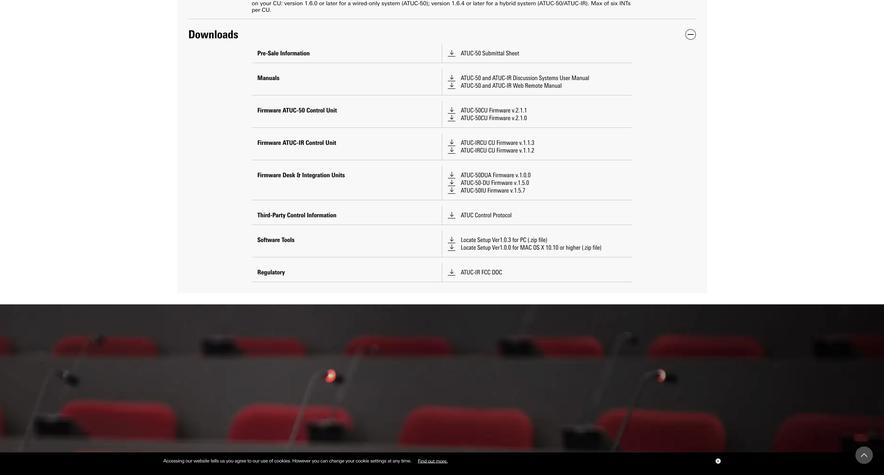 Task type: vqa. For each thing, say whether or not it's contained in the screenshot.
Wireless in 'button'
no



Task type: locate. For each thing, give the bounding box(es) containing it.
however
[[292, 458, 311, 464]]

0 horizontal spatial (atuc-
[[402, 0, 420, 7]]

0 horizontal spatial or
[[319, 0, 325, 7]]

atuc-ircu cu firmware v.1.1.2
[[461, 147, 535, 155]]

atuc-50 submittal sheet
[[461, 50, 519, 57]]

locate down atuc
[[461, 236, 476, 244]]

v.1.5.0
[[514, 179, 529, 187]]

use inside '*to achieve the maximum number of du/iu/ints, you must use atlk-ext165 link extenders and have the appropriate firmware version installed on your cu: version 1.6.0 or later for a wired-only system (atuc-50); version 1.6.4 or later for a hybrid system (atuc-50/atuc-ir). max of six ints per cu.'
[[408, 0, 417, 0]]

web
[[513, 82, 524, 90]]

your left cookie at the bottom of the page
[[346, 458, 355, 464]]

only
[[369, 0, 380, 7]]

the right cu:
[[284, 0, 292, 0]]

your right "on"
[[260, 0, 272, 7]]

hybrid
[[500, 0, 516, 7]]

of left six
[[604, 0, 609, 7]]

download image for atuc-50cu firmware v.2.1.0
[[448, 114, 455, 122]]

download image for atuc control protocol
[[448, 212, 455, 219]]

(atuc- left ext165
[[402, 0, 420, 7]]

10 download image from the top
[[448, 244, 455, 252]]

1 50cu from the top
[[475, 107, 488, 114]]

pc
[[520, 236, 527, 244]]

11 download image from the top
[[448, 269, 455, 277]]

atuc- for atuc-50cu firmware v.2.1.1
[[461, 107, 475, 114]]

atuc- for atuc-50iu firmware v.1.5.7
[[461, 187, 475, 195]]

1 setup from the top
[[478, 236, 491, 244]]

10.10
[[546, 244, 559, 252]]

0 horizontal spatial our
[[186, 458, 192, 464]]

3 download image from the top
[[448, 82, 455, 90]]

2 ircu from the top
[[475, 147, 487, 155]]

setup for ver1.0.0
[[478, 244, 491, 252]]

3 download image from the top
[[448, 187, 455, 195]]

ver1.0.0
[[492, 244, 511, 252]]

for left mac
[[513, 244, 519, 252]]

3 version from the left
[[432, 0, 450, 7]]

downloads
[[188, 27, 238, 41]]

download image for atuc-50 and atuc-ir discussion systems user manual
[[448, 74, 455, 82]]

you right us on the left
[[226, 458, 234, 464]]

0 vertical spatial use
[[408, 0, 417, 0]]

maximum
[[294, 0, 320, 0]]

our right to
[[253, 458, 259, 464]]

1 horizontal spatial the
[[518, 0, 526, 0]]

download image
[[448, 50, 455, 57], [448, 74, 455, 82], [448, 82, 455, 90], [448, 107, 455, 114], [448, 114, 455, 122], [448, 139, 455, 147], [448, 147, 455, 155], [448, 212, 455, 219], [448, 236, 455, 244], [448, 244, 455, 252], [448, 269, 455, 277]]

1 horizontal spatial file)
[[593, 244, 602, 252]]

1 horizontal spatial system
[[518, 0, 536, 7]]

software
[[257, 236, 280, 244]]

a left hybrid
[[495, 0, 498, 7]]

2 our from the left
[[253, 458, 259, 464]]

2 the from the left
[[518, 0, 526, 0]]

download image for atuc-ir fcc doc
[[448, 269, 455, 277]]

regulatory
[[257, 269, 285, 277]]

1 the from the left
[[284, 0, 292, 0]]

or
[[319, 0, 325, 7], [466, 0, 472, 7], [560, 244, 565, 252]]

you left can
[[312, 458, 319, 464]]

1 locate from the top
[[461, 236, 476, 244]]

or right 1.6.0
[[319, 0, 325, 7]]

8 download image from the top
[[448, 212, 455, 219]]

0 horizontal spatial version
[[284, 0, 303, 7]]

or right link
[[466, 0, 472, 7]]

0 horizontal spatial system
[[382, 0, 400, 7]]

more.
[[436, 458, 448, 464]]

version right cu:
[[284, 0, 303, 7]]

9 download image from the top
[[448, 236, 455, 244]]

settings
[[370, 458, 387, 464]]

download image for locate setup ver1.0.3 for pc (.zip file)
[[448, 236, 455, 244]]

1 ircu from the top
[[475, 139, 487, 147]]

2 locate from the top
[[461, 244, 476, 252]]

2 download image from the top
[[448, 74, 455, 82]]

and down atuc-50 submittal sheet
[[483, 74, 491, 82]]

your
[[260, 0, 272, 7], [346, 458, 355, 464]]

atuc-50 submittal sheet link
[[448, 50, 627, 57]]

firmware
[[257, 107, 281, 114], [489, 107, 511, 114], [489, 114, 511, 122], [257, 139, 281, 147], [497, 139, 518, 147], [497, 147, 518, 155], [257, 172, 281, 179], [493, 172, 514, 179], [491, 179, 513, 187], [488, 187, 509, 195]]

1 system from the left
[[382, 0, 400, 7]]

for
[[339, 0, 346, 7], [486, 0, 493, 7], [513, 236, 519, 244], [513, 244, 519, 252]]

our
[[186, 458, 192, 464], [253, 458, 259, 464]]

1 download image from the top
[[448, 50, 455, 57]]

atuc-ir fcc doc link
[[448, 269, 627, 277]]

0 horizontal spatial use
[[261, 458, 268, 464]]

4 download image from the top
[[448, 107, 455, 114]]

(.zip
[[528, 236, 537, 244], [582, 244, 592, 252]]

cu up atuc-50dua firmware v.1.0.0
[[488, 147, 495, 155]]

50
[[475, 50, 481, 57], [475, 74, 481, 82], [475, 82, 481, 90], [299, 107, 305, 114]]

50 left submittal
[[475, 50, 481, 57]]

locate up atuc-ir fcc doc
[[461, 244, 476, 252]]

0 horizontal spatial a
[[348, 0, 351, 7]]

1 horizontal spatial your
[[346, 458, 355, 464]]

1 horizontal spatial a
[[495, 0, 498, 7]]

of right the number
[[343, 0, 348, 0]]

1 vertical spatial unit
[[326, 139, 336, 147]]

version left six
[[584, 0, 603, 0]]

setup
[[478, 236, 491, 244], [478, 244, 491, 252]]

per
[[252, 7, 260, 13]]

1 vertical spatial information
[[307, 212, 337, 219]]

1 horizontal spatial our
[[253, 458, 259, 464]]

ircu for atuc-ircu cu firmware v.1.1.2
[[475, 147, 487, 155]]

0 horizontal spatial your
[[260, 0, 272, 7]]

find
[[418, 458, 427, 464]]

2 horizontal spatial you
[[382, 0, 391, 0]]

cookies.
[[274, 458, 291, 464]]

doc
[[492, 269, 502, 277]]

system
[[382, 0, 400, 7], [518, 0, 536, 7]]

1.6.4
[[452, 0, 465, 7]]

(atuc- left firmware
[[538, 0, 556, 7]]

firmware
[[559, 0, 583, 0]]

link
[[455, 0, 464, 0]]

0 horizontal spatial the
[[284, 0, 292, 0]]

2 setup from the top
[[478, 244, 491, 252]]

atuc-50 and atuc-ir discussion systems user manual
[[461, 74, 590, 82]]

(.zip right the pc
[[528, 236, 537, 244]]

2 horizontal spatial version
[[584, 0, 603, 0]]

atuc- for atuc-50dua firmware v.1.0.0
[[461, 172, 475, 179]]

0 vertical spatial unit
[[326, 107, 337, 114]]

cookie
[[356, 458, 369, 464]]

units
[[332, 172, 345, 179]]

ircu down atuc-50cu firmware v.2.1.0
[[475, 139, 487, 147]]

atuc- for atuc-ircu cu firmware v.1.1.3
[[461, 139, 475, 147]]

0 horizontal spatial file)
[[539, 236, 547, 244]]

and up atuc-50cu firmware v.2.1.1
[[483, 82, 491, 90]]

download image for atuc-ircu cu firmware v.1.1.3
[[448, 139, 455, 147]]

1 cu from the top
[[488, 139, 495, 147]]

unit
[[326, 107, 337, 114], [326, 139, 336, 147]]

mac
[[520, 244, 532, 252]]

tools
[[282, 236, 295, 244]]

cu:
[[273, 0, 283, 7]]

*to achieve the maximum number of du/iu/ints, you must use atlk-ext165 link extenders and have the appropriate firmware version installed on your cu: version 1.6.0 or later for a wired-only system (atuc-50); version 1.6.4 or later for a hybrid system (atuc-50/atuc-ir). max of six ints per cu.
[[252, 0, 631, 13]]

1 horizontal spatial or
[[466, 0, 472, 7]]

1 a from the left
[[348, 0, 351, 7]]

2 cu from the top
[[488, 147, 495, 155]]

file)
[[539, 236, 547, 244], [593, 244, 602, 252]]

use right to
[[261, 458, 268, 464]]

system right have
[[518, 0, 536, 7]]

atuc-50iu firmware v.1.5.7 link
[[448, 187, 627, 195]]

2 50cu from the top
[[475, 114, 488, 122]]

1 horizontal spatial use
[[408, 0, 417, 0]]

ircu up 50dua
[[475, 147, 487, 155]]

download image for atuc-50 and atuc-ir web remote manual
[[448, 82, 455, 90]]

or right 10.10
[[560, 244, 565, 252]]

a left wired-
[[348, 0, 351, 7]]

5 download image from the top
[[448, 114, 455, 122]]

v.1.5.7
[[510, 187, 526, 195]]

locate
[[461, 236, 476, 244], [461, 244, 476, 252]]

can
[[321, 458, 328, 464]]

setup left ver1.0.0 on the right of page
[[478, 244, 491, 252]]

50 up atuc-50cu firmware v.2.1.1
[[475, 82, 481, 90]]

time.
[[401, 458, 412, 464]]

any
[[393, 458, 400, 464]]

of left cookies.
[[269, 458, 273, 464]]

the right have
[[518, 0, 526, 0]]

and left have
[[493, 0, 503, 0]]

ir
[[507, 74, 512, 82], [507, 82, 512, 90], [299, 139, 304, 147], [475, 269, 480, 277]]

ver1.0.3
[[492, 236, 511, 244]]

6 download image from the top
[[448, 139, 455, 147]]

50/atuc-
[[556, 0, 581, 7]]

and for discussion
[[483, 74, 491, 82]]

atuc-50dua firmware v.1.0.0 link
[[448, 172, 627, 179]]

download image for atuc-50dua firmware v.1.0.0
[[448, 172, 455, 179]]

you
[[382, 0, 391, 0], [226, 458, 234, 464], [312, 458, 319, 464]]

unit for firmware atuc-50 control unit
[[326, 107, 337, 114]]

use
[[408, 0, 417, 0], [261, 458, 268, 464]]

you right only
[[382, 0, 391, 0]]

(.zip right higher
[[582, 244, 592, 252]]

1 horizontal spatial manual
[[572, 74, 590, 82]]

use right must
[[408, 0, 417, 0]]

tells
[[211, 458, 219, 464]]

1 vertical spatial use
[[261, 458, 268, 464]]

manual right remote
[[544, 82, 562, 90]]

firmware atuc-50 control unit
[[257, 107, 337, 114]]

50cu for atuc-50cu firmware v.2.1.1
[[475, 107, 488, 114]]

later right 1.6.0
[[326, 0, 338, 7]]

50 for atuc-50 and atuc-ir discussion systems user manual
[[475, 74, 481, 82]]

atuc
[[461, 212, 474, 219]]

locate for locate setup ver1.0.3 for pc (.zip file)
[[461, 236, 476, 244]]

information
[[280, 50, 310, 57], [307, 212, 337, 219]]

version right 50);
[[432, 0, 450, 7]]

0 horizontal spatial you
[[226, 458, 234, 464]]

download image for atuc-ircu cu firmware v.1.1.2
[[448, 147, 455, 155]]

website
[[194, 458, 210, 464]]

manual right user
[[572, 74, 590, 82]]

0 vertical spatial your
[[260, 0, 272, 7]]

1 (atuc- from the left
[[402, 0, 420, 7]]

firmware atuc-ir control unit
[[257, 139, 336, 147]]

0 horizontal spatial later
[[326, 0, 338, 7]]

locate setup ver1.0.3 for pc (.zip file) link
[[448, 236, 627, 244]]

2 version from the left
[[284, 0, 303, 7]]

download image
[[448, 172, 455, 179], [448, 179, 455, 187], [448, 187, 455, 195]]

2 horizontal spatial of
[[604, 0, 609, 7]]

cu down atuc-50cu firmware v.2.1.0
[[488, 139, 495, 147]]

1 horizontal spatial version
[[432, 0, 450, 7]]

wired-
[[353, 0, 369, 7]]

1 horizontal spatial (atuc-
[[538, 0, 556, 7]]

1 horizontal spatial later
[[473, 0, 485, 7]]

our left website
[[186, 458, 192, 464]]

du/iu/ints,
[[350, 0, 380, 0]]

of
[[343, 0, 348, 0], [604, 0, 609, 7], [269, 458, 273, 464]]

version
[[584, 0, 603, 0], [284, 0, 303, 7], [432, 0, 450, 7]]

locate for locate setup ver1.0.0 for mac os x 10.10 or higher (.zip file)
[[461, 244, 476, 252]]

v.1.1.3
[[520, 139, 535, 147]]

to
[[247, 458, 251, 464]]

2 download image from the top
[[448, 179, 455, 187]]

50 down atuc-50 submittal sheet
[[475, 74, 481, 82]]

atuc-ir fcc doc
[[461, 269, 502, 277]]

later right link
[[473, 0, 485, 7]]

atuc control protocol
[[461, 212, 512, 219]]

setup left ver1.0.3
[[478, 236, 491, 244]]

ircu
[[475, 139, 487, 147], [475, 147, 487, 155]]

7 download image from the top
[[448, 147, 455, 155]]

for left the pc
[[513, 236, 519, 244]]

1 download image from the top
[[448, 172, 455, 179]]

system right only
[[382, 0, 400, 7]]

atuc- for atuc-50cu firmware v.2.1.0
[[461, 114, 475, 122]]



Task type: describe. For each thing, give the bounding box(es) containing it.
atuc- for atuc-50 and atuc-ir discussion systems user manual
[[461, 74, 475, 82]]

protocol
[[493, 212, 512, 219]]

2 a from the left
[[495, 0, 498, 7]]

atuc-50-du firmware v.1.5.0
[[461, 179, 529, 187]]

1 later from the left
[[326, 0, 338, 7]]

must
[[393, 0, 406, 0]]

os
[[533, 244, 540, 252]]

cu for v.1.1.2
[[488, 147, 495, 155]]

ir).
[[581, 0, 590, 7]]

accessing
[[163, 458, 184, 464]]

locate setup ver1.0.3 for pc (.zip file)
[[461, 236, 547, 244]]

your inside '*to achieve the maximum number of du/iu/ints, you must use atlk-ext165 link extenders and have the appropriate firmware version installed on your cu: version 1.6.0 or later for a wired-only system (atuc-50); version 1.6.4 or later for a hybrid system (atuc-50/atuc-ir). max of six ints per cu.'
[[260, 0, 272, 7]]

sale
[[268, 50, 279, 57]]

du
[[483, 179, 490, 187]]

atuc- for atuc-50 and atuc-ir web remote manual
[[461, 82, 475, 90]]

atuc- for atuc-ircu cu firmware v.1.1.2
[[461, 147, 475, 155]]

locate setup ver1.0.0 for mac os x 10.10 or higher (.zip file) link
[[448, 244, 627, 252]]

third-
[[257, 212, 272, 219]]

ints
[[620, 0, 631, 7]]

atuc control protocol link
[[448, 212, 627, 219]]

v.2.1.1
[[512, 107, 527, 114]]

achieve
[[263, 0, 282, 0]]

systems
[[539, 74, 558, 82]]

for left hybrid
[[486, 0, 493, 7]]

download image for atuc-50cu firmware v.2.1.1
[[448, 107, 455, 114]]

download image for atuc-50-du firmware v.1.5.0
[[448, 179, 455, 187]]

2 system from the left
[[518, 0, 536, 7]]

cu for v.1.1.3
[[488, 139, 495, 147]]

desk
[[283, 172, 295, 179]]

setup for ver1.0.3
[[478, 236, 491, 244]]

download image for atuc-50 submittal sheet
[[448, 50, 455, 57]]

ircu for atuc-ircu cu firmware v.1.1.3
[[475, 139, 487, 147]]

0 horizontal spatial manual
[[544, 82, 562, 90]]

at
[[388, 458, 392, 464]]

1.6.0
[[305, 0, 318, 7]]

use for our
[[261, 458, 268, 464]]

download image for atuc-50iu firmware v.1.5.7
[[448, 187, 455, 195]]

find out more.
[[418, 458, 448, 464]]

download image for locate setup ver1.0.0 for mac os x 10.10 or higher (.zip file)
[[448, 244, 455, 252]]

atuc- for atuc-ir fcc doc
[[461, 269, 475, 277]]

you inside '*to achieve the maximum number of du/iu/ints, you must use atlk-ext165 link extenders and have the appropriate firmware version installed on your cu: version 1.6.0 or later for a wired-only system (atuc-50); version 1.6.4 or later for a hybrid system (atuc-50/atuc-ir). max of six ints per cu.'
[[382, 0, 391, 0]]

third-party control information
[[257, 212, 337, 219]]

0 vertical spatial information
[[280, 50, 310, 57]]

1 horizontal spatial of
[[343, 0, 348, 0]]

find out more. link
[[413, 456, 453, 467]]

higher
[[566, 244, 581, 252]]

pre-sale information
[[257, 50, 310, 57]]

50cu for atuc-50cu firmware v.2.1.0
[[475, 114, 488, 122]]

cu.
[[262, 7, 272, 13]]

fcc
[[482, 269, 491, 277]]

use for must
[[408, 0, 417, 0]]

and inside '*to achieve the maximum number of du/iu/ints, you must use atlk-ext165 link extenders and have the appropriate firmware version installed on your cu: version 1.6.0 or later for a wired-only system (atuc-50); version 1.6.4 or later for a hybrid system (atuc-50/atuc-ir). max of six ints per cu.'
[[493, 0, 503, 0]]

1 vertical spatial your
[[346, 458, 355, 464]]

atuc-50cu firmware v.2.1.0
[[461, 114, 527, 122]]

minus image
[[688, 31, 694, 38]]

atlk-
[[418, 0, 434, 0]]

2 later from the left
[[473, 0, 485, 7]]

cross image
[[717, 460, 719, 463]]

pre-
[[257, 50, 268, 57]]

&
[[297, 172, 301, 179]]

atuc-50cu firmware v.2.1.1 link
[[448, 107, 627, 114]]

atuc-50 and atuc-ir web remote manual
[[461, 82, 562, 90]]

six
[[611, 0, 618, 7]]

ext165
[[434, 0, 454, 0]]

integration
[[302, 172, 330, 179]]

accessing our website tells us you agree to our use of cookies. however you can change your cookie settings at any time.
[[163, 458, 413, 464]]

software tools
[[257, 236, 295, 244]]

firmware desk & integration units
[[257, 172, 345, 179]]

user
[[560, 74, 570, 82]]

atuc-50cu firmware v.2.1.0 link
[[448, 114, 627, 122]]

atuc-50 and atuc-ir discussion systems user manual link
[[448, 74, 627, 82]]

1 horizontal spatial (.zip
[[582, 244, 592, 252]]

1 version from the left
[[584, 0, 603, 0]]

atuc-50-du firmware v.1.5.0 link
[[448, 179, 627, 187]]

appropriate
[[528, 0, 558, 0]]

agree
[[235, 458, 246, 464]]

50iu
[[475, 187, 486, 195]]

1 horizontal spatial you
[[312, 458, 319, 464]]

remote
[[525, 82, 543, 90]]

50 up firmware atuc-ir control unit
[[299, 107, 305, 114]]

50);
[[420, 0, 430, 7]]

2 horizontal spatial or
[[560, 244, 565, 252]]

v.2.1.0
[[512, 114, 527, 122]]

50dua
[[475, 172, 492, 179]]

for left wired-
[[339, 0, 346, 7]]

out
[[428, 458, 435, 464]]

atuc-50iu firmware v.1.5.7
[[461, 187, 526, 195]]

50 for atuc-50 and atuc-ir web remote manual
[[475, 82, 481, 90]]

0 horizontal spatial of
[[269, 458, 273, 464]]

50-
[[475, 179, 483, 187]]

1 our from the left
[[186, 458, 192, 464]]

manuals
[[257, 74, 280, 82]]

and for web
[[483, 82, 491, 90]]

arrow up image
[[861, 452, 868, 459]]

v.1.0.0
[[516, 172, 531, 179]]

locate setup ver1.0.0 for mac os x 10.10 or higher (.zip file)
[[461, 244, 602, 252]]

atuc- for atuc-50 submittal sheet
[[461, 50, 475, 57]]

atuc-ircu cu firmware v.1.1.2 link
[[448, 147, 627, 155]]

50 for atuc-50 submittal sheet
[[475, 50, 481, 57]]

max
[[591, 0, 602, 7]]

*to
[[252, 0, 261, 0]]

atuc- for atuc-50-du firmware v.1.5.0
[[461, 179, 475, 187]]

number
[[321, 0, 342, 0]]

2 (atuc- from the left
[[538, 0, 556, 7]]

atuc-50 and atuc-ir web remote manual link
[[448, 82, 627, 90]]

x
[[541, 244, 544, 252]]

submittal
[[483, 50, 505, 57]]

unit for firmware atuc-ir control unit
[[326, 139, 336, 147]]

0 horizontal spatial (.zip
[[528, 236, 537, 244]]



